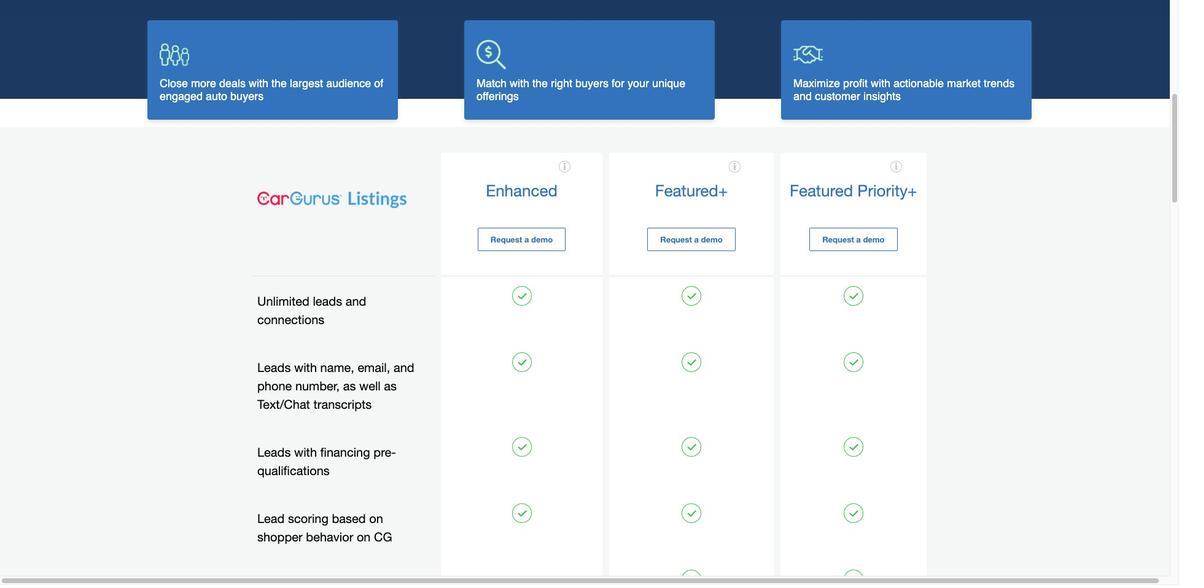 Task type: locate. For each thing, give the bounding box(es) containing it.
and right leads
[[346, 294, 366, 308]]

a down the featured priority+
[[856, 235, 861, 245]]

deals
[[219, 77, 246, 90]]

0 horizontal spatial request
[[491, 235, 522, 245]]

buyers left for
[[576, 77, 609, 90]]

demo down enhanced
[[531, 235, 553, 245]]

1 horizontal spatial request
[[661, 235, 692, 245]]

on up cg
[[369, 512, 383, 526]]

maximize
[[794, 77, 840, 90]]

leads up phone
[[257, 361, 291, 375]]

of
[[374, 77, 383, 90]]

on left cg
[[357, 530, 371, 544]]

with right profit
[[871, 77, 891, 90]]

priority+
[[858, 181, 918, 200]]

featured+
[[655, 181, 728, 200]]

a
[[525, 235, 529, 245], [694, 235, 699, 245], [856, 235, 861, 245]]

with up qualifications
[[294, 445, 317, 460]]

3 demo from the left
[[863, 235, 885, 245]]

with right match
[[510, 77, 530, 90]]

3 request a demo from the left
[[823, 235, 885, 245]]

1 vertical spatial and
[[346, 294, 366, 308]]

2 horizontal spatial request
[[823, 235, 854, 245]]

1 horizontal spatial a
[[694, 235, 699, 245]]

1 horizontal spatial as
[[384, 379, 397, 393]]

request a demo down the featured priority+
[[823, 235, 885, 245]]

buyers
[[576, 77, 609, 90], [230, 90, 264, 103]]

as up transcripts
[[343, 379, 356, 393]]

request down the featured priority+
[[823, 235, 854, 245]]

with inside match with the right buyers for your unique offerings
[[510, 77, 530, 90]]

0 horizontal spatial and
[[346, 294, 366, 308]]

1 a from the left
[[525, 235, 529, 245]]

text/chat
[[257, 398, 310, 412]]

0 horizontal spatial request a demo link
[[478, 228, 566, 251]]

buyers right auto
[[230, 90, 264, 103]]

lead
[[257, 512, 285, 526]]

request a demo link down enhanced
[[478, 228, 566, 251]]

featured
[[790, 181, 853, 200]]

demo
[[531, 235, 553, 245], [701, 235, 723, 245], [863, 235, 885, 245]]

and inside 'maximize profit with actionable market trends and customer insights'
[[794, 90, 812, 102]]

3 request a demo link from the left
[[810, 228, 898, 251]]

for
[[612, 77, 625, 90]]

0 vertical spatial and
[[794, 90, 812, 102]]

request down enhanced
[[491, 235, 522, 245]]

1 horizontal spatial demo
[[701, 235, 723, 245]]

0 vertical spatial leads
[[257, 361, 291, 375]]

and left customer
[[794, 90, 812, 102]]

leads with financing pre- qualifications
[[257, 445, 396, 478]]

largest
[[290, 77, 323, 90]]

leads inside the leads with name, email, and phone number, as well as text/chat transcripts
[[257, 361, 291, 375]]

and right email,
[[394, 361, 414, 375]]

unlimited
[[257, 294, 309, 308]]

2 request from the left
[[661, 235, 692, 245]]

2 a from the left
[[694, 235, 699, 245]]

1 horizontal spatial request a demo link
[[648, 228, 736, 251]]

0 horizontal spatial buyers
[[230, 90, 264, 103]]

request for featured priority+
[[823, 235, 854, 245]]

0 horizontal spatial as
[[343, 379, 356, 393]]

0 horizontal spatial a
[[525, 235, 529, 245]]

and
[[794, 90, 812, 102], [346, 294, 366, 308], [394, 361, 414, 375]]

0 vertical spatial buyers
[[576, 77, 609, 90]]

1 horizontal spatial request a demo
[[661, 235, 723, 245]]

1 request a demo link from the left
[[478, 228, 566, 251]]

with for leads with financing pre- qualifications
[[294, 445, 317, 460]]

1 vertical spatial buyers
[[230, 90, 264, 103]]

leads up qualifications
[[257, 445, 291, 460]]

the inside match with the right buyers for your unique offerings
[[533, 77, 548, 90]]

with inside 'leads with financing pre- qualifications'
[[294, 445, 317, 460]]

request a demo link for enhanced
[[478, 228, 566, 251]]

1 horizontal spatial buyers
[[576, 77, 609, 90]]

the
[[533, 77, 548, 90], [272, 77, 287, 90]]

featured priority+
[[790, 181, 918, 200]]

3 request from the left
[[823, 235, 854, 245]]

2 demo from the left
[[701, 235, 723, 245]]

the left largest
[[272, 77, 287, 90]]

auto
[[206, 90, 227, 103]]

request a demo link down the featured+
[[648, 228, 736, 251]]

right
[[551, 77, 573, 90]]

market
[[947, 77, 981, 90]]

with for match with the right buyers for your unique offerings
[[510, 77, 530, 90]]

leads
[[313, 294, 342, 308]]

request a demo down the featured+
[[661, 235, 723, 245]]

request a demo
[[491, 235, 553, 245], [661, 235, 723, 245], [823, 235, 885, 245]]

match
[[477, 77, 507, 90]]

2 horizontal spatial demo
[[863, 235, 885, 245]]

leads
[[257, 361, 291, 375], [257, 445, 291, 460]]

insights
[[864, 90, 901, 102]]

request
[[491, 235, 522, 245], [661, 235, 692, 245], [823, 235, 854, 245]]

the left "right"
[[533, 77, 548, 90]]

2 request a demo from the left
[[661, 235, 723, 245]]

1 vertical spatial on
[[357, 530, 371, 544]]

request for featured+
[[661, 235, 692, 245]]

unlimited leads and connections
[[257, 294, 366, 327]]

2 vertical spatial and
[[394, 361, 414, 375]]

2 as from the left
[[384, 379, 397, 393]]

0 horizontal spatial request a demo
[[491, 235, 553, 245]]

2 request a demo link from the left
[[648, 228, 736, 251]]

demo for featured priority+
[[863, 235, 885, 245]]

connections
[[257, 313, 325, 327]]

the inside close more deals with the largest audience of engaged auto buyers
[[272, 77, 287, 90]]

shopper
[[257, 530, 303, 544]]

buyers inside match with the right buyers for your unique offerings
[[576, 77, 609, 90]]

based
[[332, 512, 366, 526]]

2 horizontal spatial a
[[856, 235, 861, 245]]

a down the featured+
[[694, 235, 699, 245]]

on
[[369, 512, 383, 526], [357, 530, 371, 544]]

1 horizontal spatial the
[[533, 77, 548, 90]]

1 demo from the left
[[531, 235, 553, 245]]

with up number,
[[294, 361, 317, 375]]

close
[[160, 77, 188, 90]]

2 horizontal spatial request a demo
[[823, 235, 885, 245]]

with inside the leads with name, email, and phone number, as well as text/chat transcripts
[[294, 361, 317, 375]]

pre-
[[374, 445, 396, 460]]

3 a from the left
[[856, 235, 861, 245]]

as
[[343, 379, 356, 393], [384, 379, 397, 393]]

demo down priority+
[[863, 235, 885, 245]]

1 leads from the top
[[257, 361, 291, 375]]

as right well
[[384, 379, 397, 393]]

leads with name, email, and phone number, as well as text/chat transcripts
[[257, 361, 414, 412]]

behavior
[[306, 530, 353, 544]]

1 request a demo from the left
[[491, 235, 553, 245]]

2 horizontal spatial request a demo link
[[810, 228, 898, 251]]

with for leads with name, email, and phone number, as well as text/chat transcripts
[[294, 361, 317, 375]]

offerings
[[477, 90, 519, 103]]

a for featured+
[[694, 235, 699, 245]]

financing
[[320, 445, 370, 460]]

match with the right buyers for your unique offerings
[[477, 77, 686, 103]]

0 horizontal spatial the
[[272, 77, 287, 90]]

demo down the featured+
[[701, 235, 723, 245]]

request a demo link for featured priority+
[[810, 228, 898, 251]]

and inside unlimited leads and connections
[[346, 294, 366, 308]]

request down the featured+
[[661, 235, 692, 245]]

request a demo link
[[478, 228, 566, 251], [648, 228, 736, 251], [810, 228, 898, 251]]

with right deals
[[249, 77, 268, 90]]

leads inside 'leads with financing pre- qualifications'
[[257, 445, 291, 460]]

leads for leads with name, email, and phone number, as well as text/chat transcripts
[[257, 361, 291, 375]]

a down enhanced
[[525, 235, 529, 245]]

with
[[871, 77, 891, 90], [510, 77, 530, 90], [249, 77, 268, 90], [294, 361, 317, 375], [294, 445, 317, 460]]

2 horizontal spatial and
[[794, 90, 812, 102]]

demo for enhanced
[[531, 235, 553, 245]]

1 vertical spatial leads
[[257, 445, 291, 460]]

1 request from the left
[[491, 235, 522, 245]]

0 horizontal spatial demo
[[531, 235, 553, 245]]

request a demo link down the featured priority+
[[810, 228, 898, 251]]

email,
[[358, 361, 390, 375]]

1 horizontal spatial and
[[394, 361, 414, 375]]

2 leads from the top
[[257, 445, 291, 460]]

request a demo down enhanced
[[491, 235, 553, 245]]

audience
[[326, 77, 371, 90]]



Task type: vqa. For each thing, say whether or not it's contained in the screenshot.
demo related to Enhanced
yes



Task type: describe. For each thing, give the bounding box(es) containing it.
your
[[628, 77, 649, 90]]

close more deals with the largest audience of engaged auto buyers image
[[160, 40, 189, 70]]

customer
[[815, 90, 861, 102]]

request a demo for enhanced
[[491, 235, 553, 245]]

0 vertical spatial on
[[369, 512, 383, 526]]

qualifications
[[257, 464, 330, 478]]

lead scoring based on shopper behavior on cg
[[257, 512, 392, 544]]

well
[[359, 379, 381, 393]]

maximize profit with actionable market trends and customer insights
[[794, 77, 1015, 102]]

cargurus listings image
[[257, 191, 407, 208]]

cg
[[374, 530, 392, 544]]

close more deals with the largest audience of engaged auto buyers
[[160, 77, 383, 103]]

match with the right buyers for your unique offerings image
[[477, 40, 506, 69]]

leads for leads with financing pre- qualifications
[[257, 445, 291, 460]]

with inside close more deals with the largest audience of engaged auto buyers
[[249, 77, 268, 90]]

number,
[[295, 379, 340, 393]]

profit
[[843, 77, 868, 90]]

a for enhanced
[[525, 235, 529, 245]]

actionable
[[894, 77, 944, 90]]

transcripts
[[314, 398, 372, 412]]

name,
[[320, 361, 354, 375]]

more details about the featured plan image
[[729, 161, 740, 173]]

demo for featured+
[[701, 235, 723, 245]]

trends
[[984, 77, 1015, 90]]

more details about the enhanced plan image
[[559, 161, 571, 173]]

unique
[[652, 77, 686, 90]]

more
[[191, 77, 216, 90]]

with inside 'maximize profit with actionable market trends and customer insights'
[[871, 77, 891, 90]]

scoring
[[288, 512, 329, 526]]

maximize profit with actionable market trends and customer insights image
[[794, 40, 823, 69]]

engaged
[[160, 90, 203, 103]]

request a demo for featured priority+
[[823, 235, 885, 245]]

buyers inside close more deals with the largest audience of engaged auto buyers
[[230, 90, 264, 103]]

request for enhanced
[[491, 235, 522, 245]]

phone
[[257, 379, 292, 393]]

enhanced
[[486, 181, 558, 200]]

request a demo link for featured+
[[648, 228, 736, 251]]

1 as from the left
[[343, 379, 356, 393]]

and inside the leads with name, email, and phone number, as well as text/chat transcripts
[[394, 361, 414, 375]]

more details about the featured priority plan image
[[891, 161, 903, 173]]

a for featured priority+
[[856, 235, 861, 245]]

request a demo for featured+
[[661, 235, 723, 245]]



